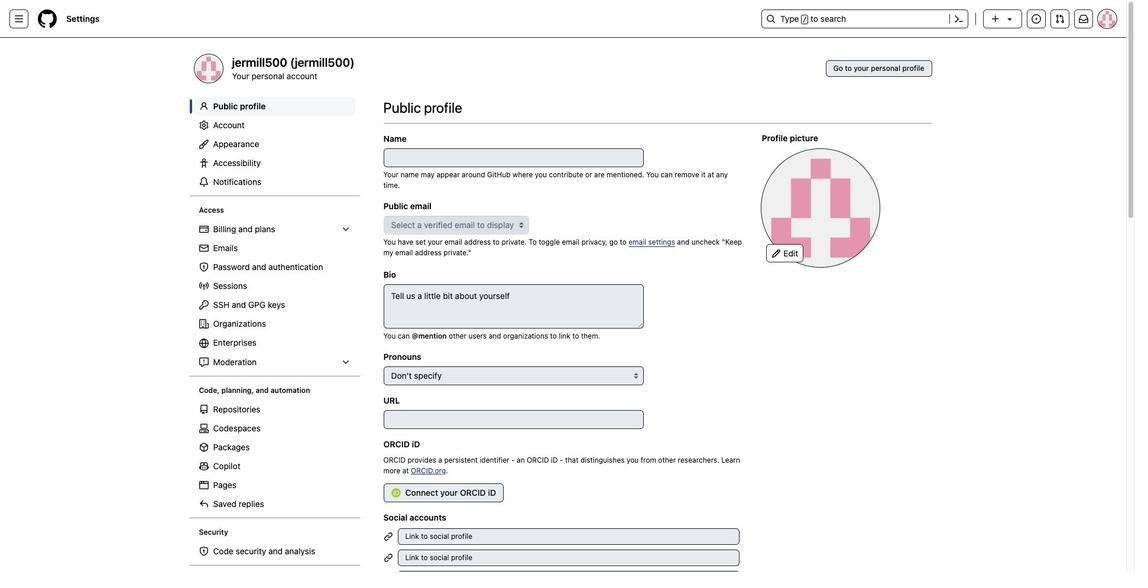 Task type: vqa. For each thing, say whether or not it's contained in the screenshot.
2nd shield lock icon from the bottom
yes



Task type: locate. For each thing, give the bounding box(es) containing it.
list
[[194, 220, 355, 372], [194, 400, 355, 514], [194, 542, 355, 561]]

paintbrush image
[[199, 140, 208, 149]]

None text field
[[384, 148, 644, 167], [384, 410, 644, 429], [384, 148, 644, 167], [384, 410, 644, 429]]

1 vertical spatial link to social profile text field
[[398, 571, 740, 572]]

pencil image
[[772, 249, 782, 258]]

Link to social profile text field
[[398, 550, 740, 567], [398, 571, 740, 572]]

2 link to social profile text field from the top
[[398, 571, 740, 572]]

@jermill500 image
[[194, 54, 223, 83], [762, 149, 880, 267]]

0 vertical spatial link to social profile text field
[[398, 550, 740, 567]]

copilot image
[[199, 462, 208, 471]]

globe image
[[199, 339, 208, 348]]

3 list from the top
[[194, 542, 355, 561]]

mail image
[[199, 244, 208, 253]]

social account image
[[384, 532, 393, 542]]

issue opened image
[[1032, 14, 1041, 24]]

broadcast image
[[199, 281, 208, 291]]

1 vertical spatial list
[[194, 400, 355, 514]]

accessibility image
[[199, 158, 208, 168]]

notifications image
[[1079, 14, 1089, 24]]

0 vertical spatial @jermill500 image
[[194, 54, 223, 83]]

0 vertical spatial list
[[194, 220, 355, 372]]

1 link to social profile text field from the top
[[398, 550, 740, 567]]

git pull request image
[[1056, 14, 1065, 24]]

shield lock image
[[199, 263, 208, 272]]

Link to social profile text field
[[398, 529, 740, 545]]

1 list from the top
[[194, 220, 355, 372]]

repo image
[[199, 405, 208, 415]]

2 vertical spatial list
[[194, 542, 355, 561]]

1 horizontal spatial @jermill500 image
[[762, 149, 880, 267]]



Task type: describe. For each thing, give the bounding box(es) containing it.
bell image
[[199, 177, 208, 187]]

triangle down image
[[1005, 14, 1015, 24]]

plus image
[[991, 14, 1001, 24]]

key image
[[199, 300, 208, 310]]

person image
[[199, 102, 208, 111]]

command palette image
[[955, 14, 964, 24]]

social account image
[[384, 554, 393, 563]]

reply image
[[199, 500, 208, 509]]

homepage image
[[38, 9, 57, 28]]

package image
[[199, 443, 208, 452]]

0 horizontal spatial @jermill500 image
[[194, 54, 223, 83]]

organization image
[[199, 319, 208, 329]]

codespaces image
[[199, 424, 208, 433]]

browser image
[[199, 481, 208, 490]]

1 vertical spatial @jermill500 image
[[762, 149, 880, 267]]

gear image
[[199, 121, 208, 130]]

shield lock image
[[199, 547, 208, 556]]

Tell us a little bit about yourself text field
[[384, 284, 644, 329]]

2 list from the top
[[194, 400, 355, 514]]



